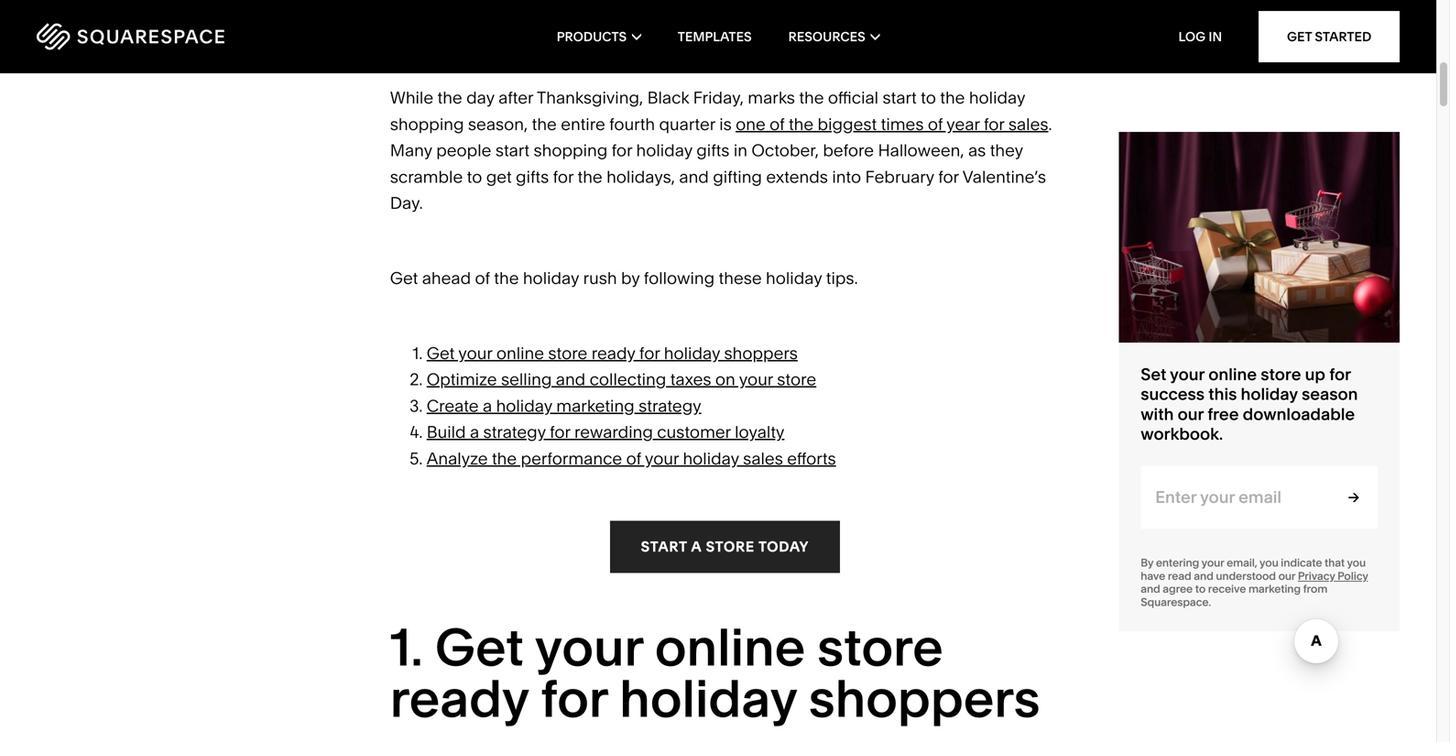 Task type: locate. For each thing, give the bounding box(es) containing it.
you right email, at the right bottom of the page
[[1260, 556, 1279, 569]]

0 horizontal spatial marketing
[[556, 396, 635, 416]]

strategy down "selling"
[[483, 422, 546, 442]]

shopping inside while the day after thanksgiving, black friday, marks the official start to the holiday shopping season, the entire fourth quarter is
[[390, 114, 464, 134]]

0 horizontal spatial sales
[[743, 448, 783, 469]]

set
[[1141, 364, 1167, 384]]

to
[[921, 87, 936, 108], [467, 167, 482, 187], [1196, 583, 1206, 596]]

start up times
[[883, 87, 917, 108]]

to left the "get"
[[467, 167, 482, 187]]

0 vertical spatial online
[[496, 343, 544, 363]]

strategy down the taxes
[[639, 396, 702, 416]]

0 vertical spatial ready
[[592, 343, 635, 363]]

0 horizontal spatial shopping
[[390, 114, 464, 134]]

of left the year
[[928, 114, 943, 134]]

get left started
[[1287, 29, 1312, 44]]

1 vertical spatial strategy
[[483, 422, 546, 442]]

rewarding
[[575, 422, 653, 442]]

1 horizontal spatial marketing
[[1249, 583, 1301, 596]]

of right one
[[770, 114, 785, 134]]

templates
[[678, 29, 752, 44]]

start inside ". many people start shopping for holiday gifts in october, before halloween, as they scramble to get gifts for the holidays, and gifting extends into february for valentine's day."
[[496, 140, 530, 160]]

shopping inside ". many people start shopping for holiday gifts in october, before halloween, as they scramble to get gifts for the holidays, and gifting extends into february for valentine's day."
[[534, 140, 608, 160]]

0 horizontal spatial you
[[1260, 556, 1279, 569]]

the inside the get your online store ready for holiday shoppers optimize selling and collecting taxes on your store create a holiday marketing strategy build a strategy for rewarding customer loyalty analyze the performance of your holiday sales efforts
[[492, 448, 517, 469]]

indicate
[[1281, 556, 1323, 569]]

0 vertical spatial marketing
[[556, 396, 635, 416]]

gifting
[[713, 167, 762, 187]]

marketing inside privacy policy and agree         to receive marketing from squarespace.
[[1249, 583, 1301, 596]]

today
[[759, 538, 809, 555]]

marketing down indicate
[[1249, 583, 1301, 596]]

day.
[[390, 193, 423, 213]]

up
[[1305, 364, 1326, 384]]

2 horizontal spatial online
[[1209, 364, 1257, 384]]

a
[[483, 396, 492, 416], [470, 422, 479, 442]]

the
[[438, 87, 462, 108], [799, 87, 824, 108], [940, 87, 965, 108], [532, 114, 557, 134], [789, 114, 814, 134], [578, 167, 603, 187], [494, 268, 519, 288], [492, 448, 517, 469]]

to inside while the day after thanksgiving, black friday, marks the official start to the holiday shopping season, the entire fourth quarter is
[[921, 87, 936, 108]]

1 horizontal spatial start
[[883, 87, 917, 108]]

a right 'build'
[[470, 422, 479, 442]]

get
[[1287, 29, 1312, 44], [390, 268, 418, 288], [427, 343, 455, 363], [435, 616, 524, 679]]

get for get ahead of the holiday rush by following these holiday tips.
[[390, 268, 418, 288]]

extends
[[766, 167, 828, 187]]

a
[[691, 538, 702, 555]]

your
[[459, 343, 492, 363], [1170, 364, 1205, 384], [739, 369, 773, 389], [645, 448, 679, 469], [1202, 556, 1225, 569], [535, 616, 643, 679]]

holiday inside set your online store up for success this holiday season with our free downloadable workbook.
[[1241, 384, 1298, 404]]

start inside while the day after thanksgiving, black friday, marks the official start to the holiday shopping season, the entire fourth quarter is
[[883, 87, 917, 108]]

0 horizontal spatial start
[[496, 140, 530, 160]]

1 vertical spatial shopping
[[534, 140, 608, 160]]

and down by
[[1141, 583, 1161, 596]]

1 vertical spatial online
[[1209, 364, 1257, 384]]

ahead
[[422, 268, 471, 288]]

shopping down while on the top of the page
[[390, 114, 464, 134]]

1 vertical spatial start
[[496, 140, 530, 160]]

1 horizontal spatial online
[[655, 616, 806, 679]]

to right agree on the bottom right
[[1196, 583, 1206, 596]]

a right the create
[[483, 396, 492, 416]]

0 vertical spatial strategy
[[639, 396, 702, 416]]

of inside the get your online store ready for holiday shoppers optimize selling and collecting taxes on your store create a holiday marketing strategy build a strategy for rewarding customer loyalty analyze the performance of your holiday sales efforts
[[626, 448, 641, 469]]

the right marks
[[799, 87, 824, 108]]

shoppers
[[724, 343, 798, 363], [809, 667, 1041, 730]]

gifts
[[697, 140, 730, 160], [516, 167, 549, 187]]

and inside the get your online store ready for holiday shoppers optimize selling and collecting taxes on your store create a holiday marketing strategy build a strategy for rewarding customer loyalty analyze the performance of your holiday sales efforts
[[556, 369, 586, 389]]

1 horizontal spatial sales
[[1009, 114, 1049, 134]]

and
[[679, 167, 709, 187], [556, 369, 586, 389], [1194, 569, 1214, 583], [1141, 583, 1161, 596]]

you right that
[[1347, 556, 1366, 569]]

2 horizontal spatial to
[[1196, 583, 1206, 596]]

1 vertical spatial shoppers
[[809, 667, 1041, 730]]

get inside get started link
[[1287, 29, 1312, 44]]

shopping down entire
[[534, 140, 608, 160]]

with
[[1141, 404, 1174, 424]]

2 vertical spatial to
[[1196, 583, 1206, 596]]

0 horizontal spatial ready
[[390, 667, 529, 730]]

to inside ". many people start shopping for holiday gifts in october, before halloween, as they scramble to get gifts for the holidays, and gifting extends into february for valentine's day."
[[467, 167, 482, 187]]

1 vertical spatial a
[[470, 422, 479, 442]]

your inside set your online store up for success this holiday season with our free downloadable workbook.
[[1170, 364, 1205, 384]]

0 vertical spatial start
[[883, 87, 917, 108]]

these
[[719, 268, 762, 288]]

get left ahead
[[390, 268, 418, 288]]

1 horizontal spatial ready
[[592, 343, 635, 363]]

get ahead of the holiday rush by following these holiday tips.
[[390, 268, 858, 288]]

of down rewarding
[[626, 448, 641, 469]]

0 horizontal spatial a
[[470, 422, 479, 442]]

by
[[621, 268, 640, 288]]

february
[[865, 167, 934, 187]]

for
[[984, 114, 1005, 134], [612, 140, 632, 160], [553, 167, 574, 187], [939, 167, 959, 187], [640, 343, 660, 363], [1330, 364, 1351, 384], [550, 422, 570, 442], [541, 667, 608, 730]]

1 horizontal spatial gifts
[[697, 140, 730, 160]]

0 horizontal spatial our
[[1178, 404, 1204, 424]]

shopping
[[390, 114, 464, 134], [534, 140, 608, 160]]

loyalty
[[735, 422, 785, 442]]

1 horizontal spatial you
[[1347, 556, 1366, 569]]

2 you from the left
[[1347, 556, 1366, 569]]

privacy policy and agree         to receive marketing from squarespace.
[[1141, 569, 1369, 609]]

ready inside the get your online store ready for holiday shoppers optimize selling and collecting taxes on your store create a holiday marketing strategy build a strategy for rewarding customer loyalty analyze the performance of your holiday sales efforts
[[592, 343, 635, 363]]

ready
[[592, 343, 635, 363], [390, 667, 529, 730]]

gifts right the "get"
[[516, 167, 549, 187]]

our
[[1178, 404, 1204, 424], [1279, 569, 1296, 583]]

Enter your email email field
[[1141, 466, 1321, 529]]

following
[[644, 268, 715, 288]]

to up times
[[921, 87, 936, 108]]

0 vertical spatial a
[[483, 396, 492, 416]]

of right ahead
[[475, 268, 490, 288]]

by entering your email, you indicate that you have read and understood our
[[1141, 556, 1366, 583]]

our left free
[[1178, 404, 1204, 424]]

halloween,
[[878, 140, 965, 160]]

store
[[706, 538, 755, 555]]

1. get your online store ready for holiday shoppers
[[390, 616, 1053, 730]]

1 horizontal spatial our
[[1279, 569, 1296, 583]]

1 vertical spatial sales
[[743, 448, 783, 469]]

get inside the 1. get your online store ready for holiday shoppers
[[435, 616, 524, 679]]

online inside the get your online store ready for holiday shoppers optimize selling and collecting taxes on your store create a holiday marketing strategy build a strategy for rewarding customer loyalty analyze the performance of your holiday sales efforts
[[496, 343, 544, 363]]

None submit
[[1321, 466, 1378, 529]]

the right analyze
[[492, 448, 517, 469]]

sales up they
[[1009, 114, 1049, 134]]

0 horizontal spatial to
[[467, 167, 482, 187]]

0 vertical spatial shoppers
[[724, 343, 798, 363]]

1 horizontal spatial shopping
[[534, 140, 608, 160]]

1 vertical spatial to
[[467, 167, 482, 187]]

before
[[823, 140, 874, 160]]

you
[[1260, 556, 1279, 569], [1347, 556, 1366, 569]]

sales down loyalty
[[743, 448, 783, 469]]

understood
[[1216, 569, 1276, 583]]

get up "optimize"
[[427, 343, 455, 363]]

store inside the 1. get your online store ready for holiday shoppers
[[818, 616, 944, 679]]

get for get your online store ready for holiday shoppers optimize selling and collecting taxes on your store create a holiday marketing strategy build a strategy for rewarding customer loyalty analyze the performance of your holiday sales efforts
[[427, 343, 455, 363]]

free
[[1208, 404, 1239, 424]]

ready inside the 1. get your online store ready for holiday shoppers
[[390, 667, 529, 730]]

start
[[883, 87, 917, 108], [496, 140, 530, 160]]

0 vertical spatial our
[[1178, 404, 1204, 424]]

after
[[499, 87, 533, 108]]

agree
[[1163, 583, 1193, 596]]

. many people start shopping for holiday gifts in october, before halloween, as they scramble to get gifts for the holidays, and gifting extends into february for valentine's day.
[[390, 114, 1056, 213]]

strategy
[[639, 396, 702, 416], [483, 422, 546, 442]]

marketing up build a strategy for rewarding customer loyalty link
[[556, 396, 635, 416]]

sales
[[1009, 114, 1049, 134], [743, 448, 783, 469]]

your inside the 1. get your online store ready for holiday shoppers
[[535, 616, 643, 679]]

black
[[647, 87, 689, 108]]

they
[[990, 140, 1023, 160]]

our inside by entering your email, you indicate that you have read and understood our
[[1279, 569, 1296, 583]]

squarespace logo link
[[37, 23, 309, 50]]

efforts
[[787, 448, 836, 469]]

1 vertical spatial gifts
[[516, 167, 549, 187]]

online
[[496, 343, 544, 363], [1209, 364, 1257, 384], [655, 616, 806, 679]]

online inside set your online store up for success this holiday season with our free downloadable workbook.
[[1209, 364, 1257, 384]]

get right 1.
[[435, 616, 524, 679]]

workbook.
[[1141, 424, 1223, 444]]

this
[[1209, 384, 1237, 404]]

while
[[390, 87, 434, 108]]

into
[[832, 167, 861, 187]]

and left "gifting"
[[679, 167, 709, 187]]

shoppers inside the get your online store ready for holiday shoppers optimize selling and collecting taxes on your store create a holiday marketing strategy build a strategy for rewarding customer loyalty analyze the performance of your holiday sales efforts
[[724, 343, 798, 363]]

marks
[[748, 87, 795, 108]]

our left privacy
[[1279, 569, 1296, 583]]

start up the "get"
[[496, 140, 530, 160]]

online for optimize
[[496, 343, 544, 363]]

and right read
[[1194, 569, 1214, 583]]

0 vertical spatial shopping
[[390, 114, 464, 134]]

1 horizontal spatial shoppers
[[809, 667, 1041, 730]]

1 vertical spatial marketing
[[1249, 583, 1301, 596]]

the left holidays,
[[578, 167, 603, 187]]

0 vertical spatial to
[[921, 87, 936, 108]]

sales inside the get your online store ready for holiday shoppers optimize selling and collecting taxes on your store create a holiday marketing strategy build a strategy for rewarding customer loyalty analyze the performance of your holiday sales efforts
[[743, 448, 783, 469]]

and up create a holiday marketing strategy link at the left of the page
[[556, 369, 586, 389]]

1 vertical spatial ready
[[390, 667, 529, 730]]

1 vertical spatial our
[[1279, 569, 1296, 583]]

1 horizontal spatial to
[[921, 87, 936, 108]]

0 horizontal spatial shoppers
[[724, 343, 798, 363]]

marketing
[[556, 396, 635, 416], [1249, 583, 1301, 596]]

store inside set your online store up for success this holiday season with our free downloadable workbook.
[[1261, 364, 1302, 384]]

quarter
[[659, 114, 715, 134]]

holiday
[[969, 87, 1026, 108], [636, 140, 693, 160], [523, 268, 579, 288], [766, 268, 822, 288], [664, 343, 720, 363], [1241, 384, 1298, 404], [496, 396, 552, 416], [683, 448, 739, 469], [620, 667, 797, 730]]

0 horizontal spatial online
[[496, 343, 544, 363]]

our inside set your online store up for success this holiday season with our free downloadable workbook.
[[1178, 404, 1204, 424]]

get inside the get your online store ready for holiday shoppers optimize selling and collecting taxes on your store create a holiday marketing strategy build a strategy for rewarding customer loyalty analyze the performance of your holiday sales efforts
[[427, 343, 455, 363]]

gifts left in
[[697, 140, 730, 160]]

start a store today
[[641, 538, 809, 555]]

2 vertical spatial online
[[655, 616, 806, 679]]



Task type: describe. For each thing, give the bounding box(es) containing it.
marketing inside the get your online store ready for holiday shoppers optimize selling and collecting taxes on your store create a holiday marketing strategy build a strategy for rewarding customer loyalty analyze the performance of your holiday sales efforts
[[556, 396, 635, 416]]

analyze the performance of your holiday sales efforts link
[[427, 448, 836, 469]]

get your online store ready for holiday shoppers link
[[427, 343, 798, 363]]

get your online store ready for holiday shoppers optimize selling and collecting taxes on your store create a holiday marketing strategy build a strategy for rewarding customer loyalty analyze the performance of your holiday sales efforts
[[427, 343, 836, 469]]

online for holiday
[[1209, 364, 1257, 384]]

to inside privacy policy and agree         to receive marketing from squarespace.
[[1196, 583, 1206, 596]]

rush
[[583, 268, 617, 288]]

get for get started
[[1287, 29, 1312, 44]]

for inside set your online store up for success this holiday season with our free downloadable workbook.
[[1330, 364, 1351, 384]]

many
[[390, 140, 432, 160]]

success
[[1141, 384, 1205, 404]]

in
[[734, 140, 748, 160]]

your inside by entering your email, you indicate that you have read and understood our
[[1202, 556, 1225, 569]]

have
[[1141, 569, 1166, 583]]

that
[[1325, 556, 1345, 569]]

.
[[1049, 114, 1052, 134]]

privacy policy link
[[1298, 569, 1369, 583]]

started
[[1315, 29, 1372, 44]]

for inside the 1. get your online store ready for holiday shoppers
[[541, 667, 608, 730]]

policy
[[1338, 569, 1369, 583]]

1 horizontal spatial strategy
[[639, 396, 702, 416]]

in
[[1209, 29, 1223, 44]]

start a store today link
[[610, 521, 840, 573]]

0 vertical spatial sales
[[1009, 114, 1049, 134]]

products button
[[557, 0, 641, 73]]

email,
[[1227, 556, 1258, 569]]

resources
[[789, 29, 866, 44]]

on
[[716, 369, 736, 389]]

optimize selling and collecting taxes on your store link
[[427, 369, 817, 389]]

selling
[[501, 369, 552, 389]]

biggest
[[818, 114, 877, 134]]

1 you from the left
[[1260, 556, 1279, 569]]

build
[[427, 422, 466, 442]]

and inside ". many people start shopping for holiday gifts in october, before halloween, as they scramble to get gifts for the holidays, and gifting extends into february for valentine's day."
[[679, 167, 709, 187]]

optimize
[[427, 369, 497, 389]]

create
[[427, 396, 479, 416]]

0 horizontal spatial strategy
[[483, 422, 546, 442]]

entire
[[561, 114, 605, 134]]

build a strategy for rewarding customer loyalty link
[[427, 422, 785, 442]]

downloadable
[[1243, 404, 1355, 424]]

tips.
[[826, 268, 858, 288]]

and inside privacy policy and agree         to receive marketing from squarespace.
[[1141, 583, 1161, 596]]

year
[[947, 114, 980, 134]]

the left entire
[[532, 114, 557, 134]]

and inside by entering your email, you indicate that you have read and understood our
[[1194, 569, 1214, 583]]

holiday inside while the day after thanksgiving, black friday, marks the official start to the holiday shopping season, the entire fourth quarter is
[[969, 87, 1026, 108]]

squarespace logo image
[[37, 23, 224, 50]]

performance
[[521, 448, 622, 469]]

get
[[486, 167, 512, 187]]

as
[[969, 140, 986, 160]]

squarespace.
[[1141, 596, 1212, 609]]

official
[[828, 87, 879, 108]]

create a holiday marketing strategy link
[[427, 396, 702, 416]]

holiday inside ". many people start shopping for holiday gifts in october, before halloween, as they scramble to get gifts for the holidays, and gifting extends into february for valentine's day."
[[636, 140, 693, 160]]

by
[[1141, 556, 1154, 569]]

one of the biggest times of year for sales link
[[736, 114, 1049, 134]]

the up the year
[[940, 87, 965, 108]]

0 vertical spatial gifts
[[697, 140, 730, 160]]

entering
[[1156, 556, 1200, 569]]

valentine's
[[963, 167, 1046, 187]]

templates link
[[678, 0, 752, 73]]

set your online store up for success this holiday season with our free downloadable workbook.
[[1141, 364, 1358, 444]]

season
[[1302, 384, 1358, 404]]

one of the biggest times of year for sales
[[736, 114, 1049, 134]]

get started link
[[1259, 11, 1400, 62]]

online inside the 1. get your online store ready for holiday shoppers
[[655, 616, 806, 679]]

times
[[881, 114, 924, 134]]

get started
[[1287, 29, 1372, 44]]

people
[[436, 140, 492, 160]]

the left day
[[438, 87, 462, 108]]

products
[[557, 29, 627, 44]]

the up october,
[[789, 114, 814, 134]]

october,
[[752, 140, 819, 160]]

friday,
[[693, 87, 744, 108]]

scramble
[[390, 167, 463, 187]]

receive
[[1208, 583, 1246, 596]]

collecting
[[590, 369, 666, 389]]

1 horizontal spatial a
[[483, 396, 492, 416]]

log
[[1179, 29, 1206, 44]]

start
[[641, 538, 688, 555]]

taxes
[[670, 369, 712, 389]]

thanksgiving,
[[537, 87, 643, 108]]

resources button
[[789, 0, 880, 73]]

0 horizontal spatial gifts
[[516, 167, 549, 187]]

customer
[[657, 422, 731, 442]]

analyze
[[427, 448, 488, 469]]

while the day after thanksgiving, black friday, marks the official start to the holiday shopping season, the entire fourth quarter is
[[390, 87, 1030, 134]]

season,
[[468, 114, 528, 134]]

the right ahead
[[494, 268, 519, 288]]

fourth
[[609, 114, 655, 134]]

privacy
[[1298, 569, 1335, 583]]

log             in
[[1179, 29, 1223, 44]]

1.
[[390, 616, 423, 679]]

holidays,
[[607, 167, 675, 187]]

holiday inside the 1. get your online store ready for holiday shoppers
[[620, 667, 797, 730]]

the inside ". many people start shopping for holiday gifts in october, before halloween, as they scramble to get gifts for the holidays, and gifting extends into february for valentine's day."
[[578, 167, 603, 187]]

day
[[466, 87, 495, 108]]

shoppers inside the 1. get your online store ready for holiday shoppers
[[809, 667, 1041, 730]]

one
[[736, 114, 766, 134]]

read
[[1168, 569, 1192, 583]]



Task type: vqa. For each thing, say whether or not it's contained in the screenshot.
Schedule
no



